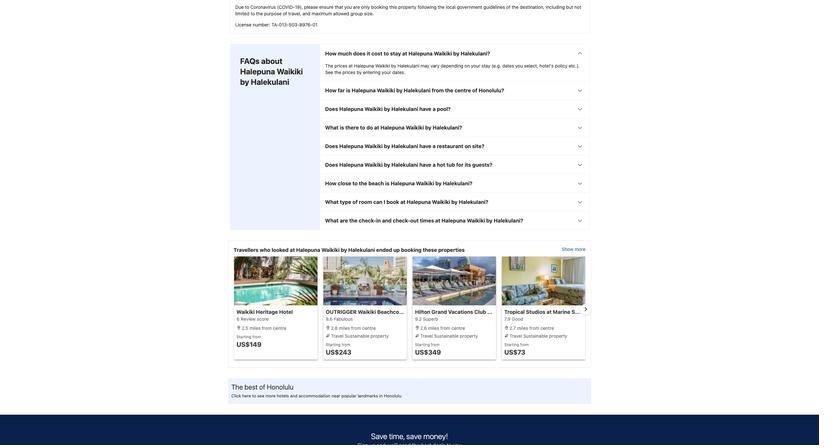 Task type: locate. For each thing, give the bounding box(es) containing it.
0 horizontal spatial booking
[[371, 4, 388, 10]]

miles right 2.8
[[339, 326, 350, 332]]

vacations
[[448, 310, 473, 316]]

halekulani? inside dropdown button
[[461, 51, 490, 57]]

1 horizontal spatial your
[[471, 63, 480, 69]]

waikiki inside hilton grand vacations club hokulani waikiki honolulu 9.2 superb
[[511, 310, 529, 316]]

2 does from the top
[[325, 144, 338, 149]]

to right close
[[352, 181, 358, 187]]

at inside the prices at halepuna waikiki by halekulani may vary depending on your stay (e.g. dates you select, hotel's policy etc.). see the prices by entering your dates.
[[349, 63, 353, 69]]

1 miles from the left
[[250, 326, 261, 332]]

purpose
[[264, 11, 282, 16]]

you right that
[[344, 4, 352, 10]]

0 vertical spatial a
[[433, 106, 436, 112]]

0 horizontal spatial and
[[290, 394, 297, 399]]

halekulani down does halepuna waikiki by halekulani have a restaurant on site?
[[391, 162, 418, 168]]

depending
[[441, 63, 463, 69]]

the down type
[[349, 218, 358, 224]]

1 sustainable from the left
[[345, 334, 369, 339]]

0 vertical spatial in
[[376, 218, 381, 224]]

from up us$243
[[342, 343, 350, 348]]

does halepuna waikiki by halekulani have a pool? button
[[320, 100, 589, 118]]

what inside dropdown button
[[325, 199, 339, 205]]

2 horizontal spatial sustainable
[[523, 334, 548, 339]]

following
[[418, 4, 437, 10]]

2 vertical spatial a
[[433, 162, 436, 168]]

1 vertical spatial what
[[325, 199, 339, 205]]

miles right 2.7
[[517, 326, 528, 332]]

starting up us$349 on the right
[[415, 343, 430, 348]]

and inside "what are the check-in and check-out times at halepuna waikiki by halekulani?" dropdown button
[[382, 218, 392, 224]]

0 horizontal spatial hotel
[[279, 310, 293, 316]]

2 vertical spatial is
[[385, 181, 389, 187]]

0 horizontal spatial are
[[340, 218, 348, 224]]

honolulu up hotels
[[267, 384, 293, 392]]

from right 2.7
[[529, 326, 539, 332]]

starting
[[237, 335, 251, 340], [326, 343, 341, 348], [415, 343, 430, 348], [504, 343, 519, 348]]

3 does from the top
[[325, 162, 338, 168]]

property
[[398, 4, 416, 10], [371, 334, 389, 339], [460, 334, 478, 339], [549, 334, 567, 339]]

on left site?
[[465, 144, 471, 149]]

1 vertical spatial does
[[325, 144, 338, 149]]

1 does from the top
[[325, 106, 338, 112]]

2 miles from the left
[[339, 326, 350, 332]]

2 horizontal spatial honolulu
[[530, 310, 553, 316]]

halepuna up entering
[[354, 63, 374, 69]]

hotel right heritage
[[279, 310, 293, 316]]

0 vertical spatial what
[[325, 125, 339, 131]]

6 review
[[237, 317, 256, 322]]

of inside dropdown button
[[352, 199, 358, 205]]

see
[[325, 70, 333, 75]]

0 vertical spatial prices
[[334, 63, 347, 69]]

2 horizontal spatial travel sustainable property
[[508, 334, 567, 339]]

0 vertical spatial stay
[[390, 51, 401, 57]]

about
[[261, 57, 282, 66]]

is left there
[[340, 125, 344, 131]]

a left restaurant
[[433, 144, 436, 149]]

show more link
[[562, 247, 585, 254]]

from up us$149
[[252, 335, 261, 340]]

in down can
[[376, 218, 381, 224]]

beach
[[368, 181, 384, 187]]

1 horizontal spatial hotel
[[414, 310, 427, 316]]

2 what from the top
[[325, 199, 339, 205]]

1 travel sustainable property from the left
[[330, 334, 389, 339]]

only
[[361, 4, 370, 10]]

4 miles from the left
[[517, 326, 528, 332]]

1 vertical spatial a
[[433, 144, 436, 149]]

1 vertical spatial and
[[382, 218, 392, 224]]

0 vertical spatial your
[[471, 63, 480, 69]]

0 vertical spatial you
[[344, 4, 352, 10]]

more right see
[[266, 394, 276, 399]]

us$243
[[326, 349, 351, 357]]

in right landmarks
[[379, 394, 383, 399]]

1 horizontal spatial you
[[515, 63, 523, 69]]

1 what from the top
[[325, 125, 339, 131]]

i
[[384, 199, 385, 205]]

hokulani
[[487, 310, 510, 316]]

1 vertical spatial in
[[379, 394, 383, 399]]

how
[[325, 51, 337, 57], [325, 88, 337, 93], [325, 181, 337, 187]]

at inside dropdown button
[[400, 199, 405, 205]]

does inside "dropdown button"
[[325, 162, 338, 168]]

and right hotels
[[290, 394, 297, 399]]

a inside "dropdown button"
[[433, 162, 436, 168]]

your
[[471, 63, 480, 69], [382, 70, 391, 75]]

you right dates
[[515, 63, 523, 69]]

starting inside starting from us$149
[[237, 335, 251, 340]]

vary
[[431, 63, 440, 69]]

property right this
[[398, 4, 416, 10]]

1 vertical spatial more
[[266, 394, 276, 399]]

3 how from the top
[[325, 181, 337, 187]]

miles right 2.6
[[428, 326, 439, 332]]

the inside the prices at halepuna waikiki by halekulani may vary depending on your stay (e.g. dates you select, hotel's policy etc.). see the prices by entering your dates.
[[325, 63, 333, 69]]

here
[[242, 394, 251, 399]]

travel,
[[288, 11, 301, 16]]

room
[[359, 199, 372, 205]]

what for what type of room can i book at halepuna waikiki by halekulani?
[[325, 199, 339, 205]]

what for what are the check-in and check-out times at halepuna waikiki by halekulani?
[[325, 218, 339, 224]]

2.7 miles from centre
[[508, 326, 554, 332]]

in inside the best of honolulu click here to see more hotels and accommodation near popular landmarks in honolulu
[[379, 394, 383, 399]]

what are the check-in and check-out times at halepuna waikiki by halekulani? button
[[320, 212, 589, 230]]

of down the (covid-
[[283, 11, 287, 16]]

travel sustainable property
[[330, 334, 389, 339], [419, 334, 478, 339], [508, 334, 567, 339]]

save time, save money!
[[371, 433, 448, 442]]

2 travel from the left
[[420, 334, 433, 339]]

on inside the prices at halepuna waikiki by halekulani may vary depending on your stay (e.g. dates you select, hotel's policy etc.). see the prices by entering your dates.
[[465, 63, 470, 69]]

have inside "dropdown button"
[[419, 162, 431, 168]]

on right 'depending'
[[465, 63, 470, 69]]

ensure
[[319, 4, 334, 10]]

sustainable down 2.8 miles from centre
[[345, 334, 369, 339]]

sustainable down 2.6 miles from centre
[[434, 334, 459, 339]]

out
[[410, 218, 419, 224]]

1 how from the top
[[325, 51, 337, 57]]

from up us$349 on the right
[[431, 343, 439, 348]]

the inside the best of honolulu click here to see more hotels and accommodation near popular landmarks in honolulu
[[231, 384, 243, 392]]

1 horizontal spatial are
[[353, 4, 360, 10]]

you inside 'due to coronavirus (covid-19), please ensure that you are only booking this property following the local government guidelines of the destination, including but not limited to the purpose of travel, and maximum allowed group size.'
[[344, 4, 352, 10]]

halepuna right looked at left bottom
[[296, 247, 320, 253]]

1 horizontal spatial is
[[346, 88, 350, 93]]

halepuna down the faqs
[[240, 67, 275, 76]]

policy
[[555, 63, 567, 69]]

0 vertical spatial are
[[353, 4, 360, 10]]

sustainable down 2.7 miles from centre
[[523, 334, 548, 339]]

0 horizontal spatial travel
[[331, 334, 344, 339]]

and inside the best of honolulu click here to see more hotels and accommodation near popular landmarks in honolulu
[[290, 394, 297, 399]]

halekulani up dates.
[[398, 63, 419, 69]]

2 have from the top
[[419, 144, 431, 149]]

property down 2.7 miles from centre
[[549, 334, 567, 339]]

from
[[432, 88, 444, 93], [262, 326, 272, 332], [351, 326, 361, 332], [440, 326, 450, 332], [529, 326, 539, 332], [252, 335, 261, 340], [342, 343, 350, 348], [431, 343, 439, 348], [520, 343, 529, 348]]

0 vertical spatial on
[[465, 63, 470, 69]]

2 a from the top
[[433, 144, 436, 149]]

1 vertical spatial the
[[231, 384, 243, 392]]

starting for us$349
[[415, 343, 430, 348]]

0 horizontal spatial stay
[[390, 51, 401, 57]]

does halepuna waikiki by halekulani have a restaurant on site?
[[325, 144, 484, 149]]

how inside how close to the beach is halepuna waikiki by halekulani? dropdown button
[[325, 181, 337, 187]]

are down type
[[340, 218, 348, 224]]

to inside dropdown button
[[384, 51, 389, 57]]

how for how much does it cost to stay at halepuna waikiki by halekulani?
[[325, 51, 337, 57]]

score
[[257, 317, 269, 322]]

halekulani
[[398, 63, 419, 69], [251, 77, 289, 87], [404, 88, 430, 93], [391, 106, 418, 112], [391, 144, 418, 149], [391, 162, 418, 168], [348, 247, 375, 253]]

hotel up 9.2 superb
[[414, 310, 427, 316]]

0 horizontal spatial is
[[340, 125, 344, 131]]

travel down 2.8
[[331, 334, 344, 339]]

travel sustainable property down 2.6 miles from centre
[[419, 334, 478, 339]]

to left see
[[252, 394, 256, 399]]

dates.
[[392, 70, 405, 75]]

1 horizontal spatial travel
[[420, 334, 433, 339]]

0 vertical spatial and
[[303, 11, 310, 16]]

is
[[346, 88, 350, 93], [340, 125, 344, 131], [385, 181, 389, 187]]

ended
[[376, 247, 392, 253]]

halekulani inside the prices at halepuna waikiki by halekulani may vary depending on your stay (e.g. dates you select, hotel's policy etc.). see the prices by entering your dates.
[[398, 63, 419, 69]]

travel sustainable property down 2.7 miles from centre
[[508, 334, 567, 339]]

2 vertical spatial how
[[325, 181, 337, 187]]

booking up size.
[[371, 4, 388, 10]]

from up us$73
[[520, 343, 529, 348]]

to right cost on the top left of page
[[384, 51, 389, 57]]

1 vertical spatial honolulu
[[267, 384, 293, 392]]

far
[[338, 88, 345, 93]]

2 vertical spatial what
[[325, 218, 339, 224]]

the down coronavirus
[[256, 11, 263, 16]]

near
[[332, 394, 340, 399]]

1 horizontal spatial more
[[575, 247, 585, 252]]

3 have from the top
[[419, 162, 431, 168]]

miles right 2.5
[[250, 326, 261, 332]]

does halepuna waikiki by halekulani have a hot tub for its guests?
[[325, 162, 492, 168]]

starting from us$243
[[326, 343, 351, 357]]

at inside dropdown button
[[402, 51, 407, 57]]

in inside dropdown button
[[376, 218, 381, 224]]

how close to the beach is halepuna waikiki by halekulani?
[[325, 181, 472, 187]]

1 horizontal spatial and
[[303, 11, 310, 16]]

013-
[[279, 22, 289, 27]]

0 horizontal spatial check-
[[359, 218, 376, 224]]

stay inside dropdown button
[[390, 51, 401, 57]]

0 vertical spatial does
[[325, 106, 338, 112]]

a left hot
[[433, 162, 436, 168]]

to inside "dropdown button"
[[360, 125, 365, 131]]

1 hotel from the left
[[279, 310, 293, 316]]

are up group
[[353, 4, 360, 10]]

have left restaurant
[[419, 144, 431, 149]]

on inside dropdown button
[[465, 144, 471, 149]]

show
[[562, 247, 573, 252]]

have left hot
[[419, 162, 431, 168]]

2 horizontal spatial is
[[385, 181, 389, 187]]

0 horizontal spatial the
[[231, 384, 243, 392]]

the best of honolulu click here to see more hotels and accommodation near popular landmarks in honolulu
[[231, 384, 401, 399]]

region containing us$149
[[228, 257, 591, 363]]

1 horizontal spatial stay
[[482, 63, 490, 69]]

tub
[[446, 162, 455, 168]]

1 horizontal spatial check-
[[393, 218, 410, 224]]

hotel inside waikiki heritage hotel 6 review score
[[279, 310, 293, 316]]

honolulu inside hilton grand vacations club hokulani waikiki honolulu 9.2 superb
[[530, 310, 553, 316]]

1 vertical spatial stay
[[482, 63, 490, 69]]

halekulani inside dropdown button
[[404, 88, 430, 93]]

stay left (e.g.
[[482, 63, 490, 69]]

waikiki inside waikiki heritage hotel 6 review score
[[237, 310, 255, 316]]

more
[[575, 247, 585, 252], [266, 394, 276, 399]]

1 vertical spatial your
[[382, 70, 391, 75]]

halekulani down dates.
[[404, 88, 430, 93]]

0 vertical spatial more
[[575, 247, 585, 252]]

are inside 'due to coronavirus (covid-19), please ensure that you are only booking this property following the local government guidelines of the destination, including but not limited to the purpose of travel, and maximum allowed group size.'
[[353, 4, 360, 10]]

0 vertical spatial is
[[346, 88, 350, 93]]

book
[[387, 199, 399, 205]]

to
[[245, 4, 249, 10], [251, 11, 255, 16], [384, 51, 389, 57], [360, 125, 365, 131], [352, 181, 358, 187], [252, 394, 256, 399]]

honolulu right landmarks
[[384, 394, 401, 399]]

1 vertical spatial on
[[465, 144, 471, 149]]

and down "i"
[[382, 218, 392, 224]]

0 vertical spatial have
[[419, 106, 431, 112]]

of right type
[[352, 199, 358, 205]]

waikiki inside outrigger waikiki beachcomber hotel 8.6 fabulous
[[358, 310, 376, 316]]

may
[[421, 63, 429, 69]]

sustainable for us$73
[[523, 334, 548, 339]]

at up dates.
[[402, 51, 407, 57]]

the up see
[[325, 63, 333, 69]]

centre inside dropdown button
[[455, 88, 471, 93]]

the left local
[[438, 4, 445, 10]]

1 vertical spatial booking
[[401, 247, 422, 253]]

region
[[228, 257, 591, 363]]

how left far
[[325, 88, 337, 93]]

travel
[[331, 334, 344, 339], [420, 334, 433, 339], [510, 334, 522, 339]]

how inside how far is halepuna waikiki by halekulani from the centre of honolulu? dropdown button
[[325, 88, 337, 93]]

you inside the prices at halepuna waikiki by halekulani may vary depending on your stay (e.g. dates you select, hotel's policy etc.). see the prices by entering your dates.
[[515, 63, 523, 69]]

starting up us$243
[[326, 343, 341, 348]]

have for restaurant
[[419, 144, 431, 149]]

properties
[[438, 247, 465, 253]]

1 vertical spatial how
[[325, 88, 337, 93]]

by
[[453, 51, 459, 57], [391, 63, 396, 69], [357, 70, 362, 75], [240, 77, 249, 87], [396, 88, 403, 93], [384, 106, 390, 112], [425, 125, 431, 131], [384, 144, 390, 149], [384, 162, 390, 168], [435, 181, 442, 187], [451, 199, 458, 205], [486, 218, 492, 224], [341, 247, 347, 253]]

etc.).
[[569, 63, 580, 69]]

check- down room
[[359, 218, 376, 224]]

hotel's
[[539, 63, 554, 69]]

3 travel from the left
[[510, 334, 522, 339]]

0 horizontal spatial travel sustainable property
[[330, 334, 389, 339]]

at down much
[[349, 63, 353, 69]]

2 travel sustainable property from the left
[[419, 334, 478, 339]]

of left honolulu?
[[472, 88, 477, 93]]

booking inside 'due to coronavirus (covid-19), please ensure that you are only booking this property following the local government guidelines of the destination, including but not limited to the purpose of travel, and maximum allowed group size.'
[[371, 4, 388, 10]]

travel down 2.7
[[510, 334, 522, 339]]

0 vertical spatial booking
[[371, 4, 388, 10]]

us$73
[[504, 349, 525, 357]]

the inside dropdown button
[[359, 181, 367, 187]]

the right see
[[334, 70, 341, 75]]

this
[[389, 4, 397, 10]]

save
[[406, 433, 422, 442]]

2 vertical spatial and
[[290, 394, 297, 399]]

centre for us$243
[[362, 326, 376, 332]]

on
[[465, 63, 470, 69], [465, 144, 471, 149]]

3 what from the top
[[325, 218, 339, 224]]

government
[[457, 4, 482, 10]]

starting up us$73
[[504, 343, 519, 348]]

halepuna
[[408, 51, 433, 57], [354, 63, 374, 69], [240, 67, 275, 76], [352, 88, 376, 93], [339, 106, 363, 112], [380, 125, 405, 131], [339, 144, 363, 149], [339, 162, 363, 168], [391, 181, 415, 187], [407, 199, 431, 205], [442, 218, 466, 224], [296, 247, 320, 253]]

3 travel sustainable property from the left
[[508, 334, 567, 339]]

0 vertical spatial the
[[325, 63, 333, 69]]

guidelines
[[483, 4, 505, 10]]

check-
[[359, 218, 376, 224], [393, 218, 410, 224]]

2 horizontal spatial and
[[382, 218, 392, 224]]

1 have from the top
[[419, 106, 431, 112]]

at inside dropdown button
[[435, 218, 440, 224]]

2 vertical spatial honolulu
[[384, 394, 401, 399]]

hotels
[[277, 394, 289, 399]]

booking right up
[[401, 247, 422, 253]]

1 horizontal spatial booking
[[401, 247, 422, 253]]

0 horizontal spatial sustainable
[[345, 334, 369, 339]]

starting inside starting from us$73
[[504, 343, 519, 348]]

property for us$349
[[460, 334, 478, 339]]

how inside how much does it cost to stay at halepuna waikiki by halekulani? dropdown button
[[325, 51, 337, 57]]

to left do
[[360, 125, 365, 131]]

how far is halepuna waikiki by halekulani from the centre of honolulu?
[[325, 88, 504, 93]]

2 vertical spatial have
[[419, 162, 431, 168]]

the
[[325, 63, 333, 69], [231, 384, 243, 392]]

us$149
[[237, 341, 261, 349]]

does for does halepuna waikiki by halekulani have a pool?
[[325, 106, 338, 112]]

1 horizontal spatial sustainable
[[434, 334, 459, 339]]

travel for us$349
[[420, 334, 433, 339]]

at right do
[[374, 125, 379, 131]]

starting inside starting from us$243
[[326, 343, 341, 348]]

miles
[[250, 326, 261, 332], [339, 326, 350, 332], [428, 326, 439, 332], [517, 326, 528, 332]]

what inside dropdown button
[[325, 218, 339, 224]]

does halepuna waikiki by halekulani have a pool?
[[325, 106, 451, 112]]

your left (e.g.
[[471, 63, 480, 69]]

of up see
[[259, 384, 265, 392]]

halepuna up close
[[339, 162, 363, 168]]

hotel
[[279, 310, 293, 316], [414, 310, 427, 316]]

limited
[[235, 11, 249, 16]]

how left much
[[325, 51, 337, 57]]

honolulu?
[[479, 88, 504, 93]]

3 a from the top
[[433, 162, 436, 168]]

starting inside starting from us$349
[[415, 343, 430, 348]]

centre for us$73
[[540, 326, 554, 332]]

1 travel from the left
[[331, 334, 344, 339]]

1 a from the top
[[433, 106, 436, 112]]

1 horizontal spatial the
[[325, 63, 333, 69]]

halekulani? inside "dropdown button"
[[433, 125, 462, 131]]

2 sustainable from the left
[[434, 334, 459, 339]]

0 horizontal spatial you
[[344, 4, 352, 10]]

to right limited on the left top of page
[[251, 11, 255, 16]]

1 vertical spatial have
[[419, 144, 431, 149]]

more right show
[[575, 247, 585, 252]]

is right beach
[[385, 181, 389, 187]]

times
[[420, 218, 434, 224]]

from inside starting from us$349
[[431, 343, 439, 348]]

is inside dropdown button
[[385, 181, 389, 187]]

and
[[303, 11, 310, 16], [382, 218, 392, 224], [290, 394, 297, 399]]

is right far
[[346, 88, 350, 93]]

ta-
[[271, 22, 279, 27]]

beachcomber
[[377, 310, 412, 316]]

miles for us$73
[[517, 326, 528, 332]]

pool?
[[437, 106, 451, 112]]

0 horizontal spatial your
[[382, 70, 391, 75]]

halekulani down about
[[251, 77, 289, 87]]

and down please
[[303, 11, 310, 16]]

travel for us$243
[[331, 334, 344, 339]]

booking
[[371, 4, 388, 10], [401, 247, 422, 253]]

starting down 2.5
[[237, 335, 251, 340]]

travel sustainable property down 2.8 miles from centre
[[330, 334, 389, 339]]

halekulani? inside dropdown button
[[494, 218, 523, 224]]

halekulani inside "faqs about halepuna waikiki by halekulani"
[[251, 77, 289, 87]]

1 horizontal spatial travel sustainable property
[[419, 334, 478, 339]]

2 vertical spatial does
[[325, 162, 338, 168]]

the up click
[[231, 384, 243, 392]]

3 sustainable from the left
[[523, 334, 548, 339]]

show more
[[562, 247, 585, 252]]

what inside "dropdown button"
[[325, 125, 339, 131]]

1 vertical spatial are
[[340, 218, 348, 224]]

1 vertical spatial is
[[340, 125, 344, 131]]

stay right cost on the top left of page
[[390, 51, 401, 57]]

0 vertical spatial honolulu
[[530, 310, 553, 316]]

1 vertical spatial you
[[515, 63, 523, 69]]

2 hotel from the left
[[414, 310, 427, 316]]

0 vertical spatial how
[[325, 51, 337, 57]]

property down outrigger waikiki beachcomber hotel 8.6 fabulous
[[371, 334, 389, 339]]

accordion control element
[[320, 44, 589, 230]]

how left close
[[325, 181, 337, 187]]

the left beach
[[359, 181, 367, 187]]

at right looked at left bottom
[[290, 247, 295, 253]]

what
[[325, 125, 339, 131], [325, 199, 339, 205], [325, 218, 339, 224]]

0 horizontal spatial more
[[266, 394, 276, 399]]

2 how from the top
[[325, 88, 337, 93]]

2 horizontal spatial travel
[[510, 334, 522, 339]]

your left dates.
[[382, 70, 391, 75]]

starting for us$73
[[504, 343, 519, 348]]

3 miles from the left
[[428, 326, 439, 332]]



Task type: describe. For each thing, give the bounding box(es) containing it.
outrigger
[[326, 310, 357, 316]]

halekulani down the how far is halepuna waikiki by halekulani from the centre of honolulu?
[[391, 106, 418, 112]]

including
[[546, 4, 565, 10]]

number:
[[253, 22, 270, 27]]

looked
[[272, 247, 289, 253]]

dates
[[502, 63, 514, 69]]

2.7
[[510, 326, 516, 332]]

travel for us$73
[[510, 334, 522, 339]]

1 horizontal spatial honolulu
[[384, 394, 401, 399]]

time,
[[389, 433, 405, 442]]

that
[[335, 4, 343, 10]]

accommodation
[[299, 394, 330, 399]]

a for hot
[[433, 162, 436, 168]]

select,
[[524, 63, 538, 69]]

restaurant
[[437, 144, 463, 149]]

the for best
[[231, 384, 243, 392]]

halepuna down the what type of room can i book at halepuna waikiki by halekulani? dropdown button
[[442, 218, 466, 224]]

is inside dropdown button
[[346, 88, 350, 93]]

halepuna up out
[[407, 199, 431, 205]]

halekulani left ended
[[348, 247, 375, 253]]

money!
[[423, 433, 448, 442]]

type
[[340, 199, 351, 205]]

01
[[313, 22, 317, 27]]

due to coronavirus (covid-19), please ensure that you are only booking this property following the local government guidelines of the destination, including but not limited to the purpose of travel, and maximum allowed group size.
[[235, 4, 581, 16]]

is inside "dropdown button"
[[340, 125, 344, 131]]

how much does it cost to stay at halepuna waikiki by halekulani?
[[325, 51, 490, 57]]

what type of room can i book at halepuna waikiki by halekulani? button
[[320, 193, 589, 212]]

hilton
[[415, 310, 430, 316]]

at inside "dropdown button"
[[374, 125, 379, 131]]

centre for us$349
[[451, 326, 465, 332]]

1 check- from the left
[[359, 218, 376, 224]]

property inside 'due to coronavirus (covid-19), please ensure that you are only booking this property following the local government guidelines of the destination, including but not limited to the purpose of travel, and maximum allowed group size.'
[[398, 4, 416, 10]]

0 horizontal spatial honolulu
[[267, 384, 293, 392]]

heritage
[[256, 310, 278, 316]]

these
[[423, 247, 437, 253]]

2.6 miles from centre
[[419, 326, 465, 332]]

travel sustainable property for us$73
[[508, 334, 567, 339]]

(covid-
[[277, 4, 295, 10]]

please
[[304, 4, 318, 10]]

how close to the beach is halepuna waikiki by halekulani? button
[[320, 175, 589, 193]]

to right due
[[245, 4, 249, 10]]

19),
[[295, 4, 303, 10]]

what for what is there to do at halepuna waikiki by halekulani?
[[325, 125, 339, 131]]

the for prices
[[325, 63, 333, 69]]

halepuna down entering
[[352, 88, 376, 93]]

halepuna down does halepuna waikiki by halekulani have a pool?
[[380, 125, 405, 131]]

does for does halepuna waikiki by halekulani have a hot tub for its guests?
[[325, 162, 338, 168]]

local
[[446, 4, 456, 10]]

more inside the best of honolulu click here to see more hotels and accommodation near popular landmarks in honolulu
[[266, 394, 276, 399]]

from inside how far is halepuna waikiki by halekulani from the centre of honolulu? dropdown button
[[432, 88, 444, 93]]

from inside starting from us$73
[[520, 343, 529, 348]]

503-
[[289, 22, 299, 27]]

waikiki inside the prices at halepuna waikiki by halekulani may vary depending on your stay (e.g. dates you select, hotel's policy etc.). see the prices by entering your dates.
[[375, 63, 390, 69]]

halekulani up "does halepuna waikiki by halekulani have a hot tub for its guests?"
[[391, 144, 418, 149]]

for
[[456, 162, 464, 168]]

2.5 miles from centre
[[240, 326, 286, 332]]

save
[[371, 433, 387, 442]]

the inside the prices at halepuna waikiki by halekulani may vary depending on your stay (e.g. dates you select, hotel's policy etc.). see the prices by entering your dates.
[[334, 70, 341, 75]]

click
[[231, 394, 241, 399]]

property for us$73
[[549, 334, 567, 339]]

coronavirus
[[250, 4, 276, 10]]

site?
[[472, 144, 484, 149]]

halepuna up there
[[339, 106, 363, 112]]

faqs
[[240, 57, 260, 66]]

have for pool?
[[419, 106, 431, 112]]

the left "destination,"
[[512, 4, 519, 10]]

sustainable for us$349
[[434, 334, 459, 339]]

(e.g.
[[492, 63, 501, 69]]

property for us$243
[[371, 334, 389, 339]]

much
[[338, 51, 352, 57]]

there
[[345, 125, 359, 131]]

from down grand
[[440, 326, 450, 332]]

from inside starting from us$243
[[342, 343, 350, 348]]

1 vertical spatial prices
[[342, 70, 355, 75]]

of inside the best of honolulu click here to see more hotels and accommodation near popular landmarks in honolulu
[[259, 384, 265, 392]]

travellers
[[234, 247, 258, 253]]

by inside "faqs about halepuna waikiki by halekulani"
[[240, 77, 249, 87]]

miles for us$349
[[428, 326, 439, 332]]

the inside dropdown button
[[445, 88, 453, 93]]

halepuna down there
[[339, 144, 363, 149]]

7.9 good
[[504, 317, 523, 322]]

size.
[[364, 11, 374, 16]]

how for how close to the beach is halepuna waikiki by halekulani?
[[325, 181, 337, 187]]

miles for us$243
[[339, 326, 350, 332]]

close
[[338, 181, 351, 187]]

how much does it cost to stay at halepuna waikiki by halekulani? button
[[320, 44, 589, 63]]

2.8 miles from centre
[[330, 326, 376, 332]]

2.5
[[242, 326, 248, 332]]

what are the check-in and check-out times at halepuna waikiki by halekulani?
[[325, 218, 523, 224]]

stay inside the prices at halepuna waikiki by halekulani may vary depending on your stay (e.g. dates you select, hotel's policy etc.). see the prices by entering your dates.
[[482, 63, 490, 69]]

what type of room can i book at halepuna waikiki by halekulani?
[[325, 199, 488, 205]]

sustainable for us$243
[[345, 334, 369, 339]]

starting from us$73
[[504, 343, 529, 357]]

up
[[393, 247, 400, 253]]

it
[[367, 51, 370, 57]]

maximum
[[312, 11, 332, 16]]

starting for us$149
[[237, 335, 251, 340]]

a for restaurant
[[433, 144, 436, 149]]

starting from us$349
[[415, 343, 441, 357]]

what is there to do at halepuna waikiki by halekulani?
[[325, 125, 462, 131]]

who
[[260, 247, 270, 253]]

halepuna inside the prices at halepuna waikiki by halekulani may vary depending on your stay (e.g. dates you select, hotel's policy etc.). see the prices by entering your dates.
[[354, 63, 374, 69]]

from down score
[[262, 326, 272, 332]]

does for does halepuna waikiki by halekulani have a restaurant on site?
[[325, 144, 338, 149]]

are inside dropdown button
[[340, 218, 348, 224]]

and inside 'due to coronavirus (covid-19), please ensure that you are only booking this property following the local government guidelines of the destination, including but not limited to the purpose of travel, and maximum allowed group size.'
[[303, 11, 310, 16]]

group
[[350, 11, 363, 16]]

9.2 superb
[[415, 317, 438, 322]]

waikiki inside "faqs about halepuna waikiki by halekulani"
[[277, 67, 303, 76]]

travel sustainable property for us$349
[[419, 334, 478, 339]]

waikiki heritage hotel 6 review score
[[237, 310, 293, 322]]

8.6 fabulous
[[326, 317, 353, 322]]

2 check- from the left
[[393, 218, 410, 224]]

2.8
[[331, 326, 338, 332]]

can
[[373, 199, 382, 205]]

2.6
[[420, 326, 427, 332]]

halepuna inside "faqs about halepuna waikiki by halekulani"
[[240, 67, 275, 76]]

guests?
[[472, 162, 492, 168]]

halekulani inside "dropdown button"
[[391, 162, 418, 168]]

license number: ta-013-503-8976-01
[[235, 22, 317, 27]]

to inside the best of honolulu click here to see more hotels and accommodation near popular landmarks in honolulu
[[252, 394, 256, 399]]

hotel inside outrigger waikiki beachcomber hotel 8.6 fabulous
[[414, 310, 427, 316]]

starting for us$243
[[326, 343, 341, 348]]

travellers who looked at halepuna waikiki by halekulani ended up booking these properties
[[234, 247, 465, 253]]

starting from us$149
[[237, 335, 261, 349]]

due
[[235, 4, 244, 10]]

allowed
[[333, 11, 349, 16]]

not
[[574, 4, 581, 10]]

how for how far is halepuna waikiki by halekulani from the centre of honolulu?
[[325, 88, 337, 93]]

from down 8.6 fabulous
[[351, 326, 361, 332]]

halepuna up what type of room can i book at halepuna waikiki by halekulani?
[[391, 181, 415, 187]]

of right guidelines
[[506, 4, 510, 10]]

grand
[[432, 310, 447, 316]]

8976-
[[299, 22, 313, 27]]

from inside starting from us$149
[[252, 335, 261, 340]]

the prices at halepuna waikiki by halekulani may vary depending on your stay (e.g. dates you select, hotel's policy etc.). see the prices by entering your dates.
[[325, 63, 580, 75]]

see
[[257, 394, 264, 399]]

how far is halepuna waikiki by halekulani from the centre of honolulu? button
[[320, 81, 589, 100]]

to inside dropdown button
[[352, 181, 358, 187]]

cost
[[371, 51, 382, 57]]

travel sustainable property for us$243
[[330, 334, 389, 339]]

halepuna up may
[[408, 51, 433, 57]]

does halepuna waikiki by halekulani have a restaurant on site? button
[[320, 137, 589, 156]]

entering
[[363, 70, 380, 75]]

the inside dropdown button
[[349, 218, 358, 224]]

of inside dropdown button
[[472, 88, 477, 93]]

a for pool?
[[433, 106, 436, 112]]

have for hot
[[419, 162, 431, 168]]



Task type: vqa. For each thing, say whether or not it's contained in the screenshot.
the top the Statue
no



